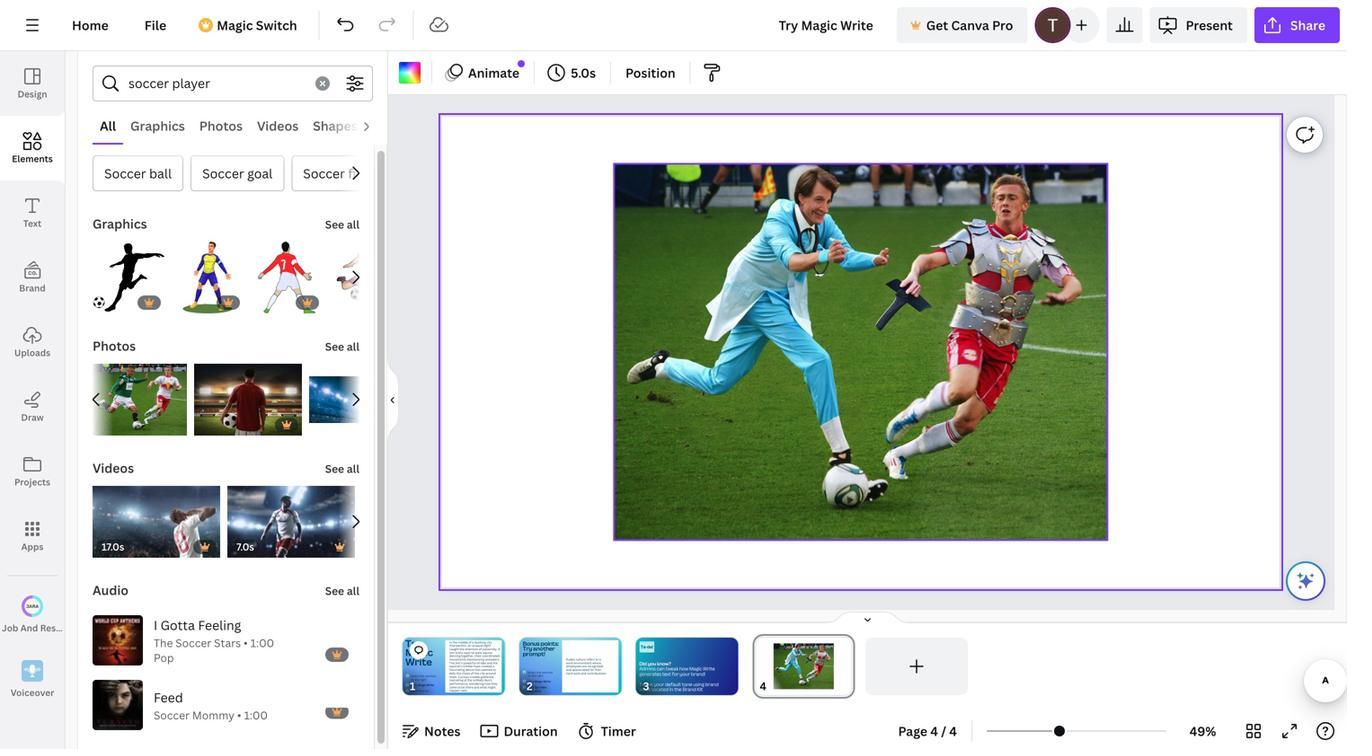 Task type: locate. For each thing, give the bounding box(es) containing it.
in
[[670, 687, 674, 693]]

1 vertical spatial their
[[595, 669, 601, 673]]

audio button right the shapes
[[365, 109, 415, 143]]

unusual
[[472, 644, 483, 648]]

a inside 'bonus points: try another prompt! kudos culture refers to a work environment where employees are recognized and appreciated for their hard work and contributions.'
[[599, 658, 601, 662]]

4 see all from the top
[[325, 584, 360, 599]]

0 horizontal spatial videos button
[[91, 450, 136, 486]]

there
[[466, 686, 473, 690]]

ta-da!
[[641, 645, 653, 651]]

resume
[[40, 622, 75, 635]]

0 horizontal spatial videos
[[93, 460, 134, 477]]

0 horizontal spatial audio
[[93, 582, 129, 599]]

see all button down soccer player celebrating victory image
[[323, 450, 361, 486]]

graphics button up ball
[[123, 109, 192, 143]]

city down created
[[480, 672, 485, 676]]

1 vertical spatial audio button
[[91, 573, 130, 609]]

2 see from the top
[[325, 339, 344, 354]]

3 left sprinkle
[[524, 687, 525, 690]]

square
[[483, 651, 493, 655]]

click up 3 click sprinkle fairy dust
[[527, 680, 534, 684]]

click left dust
[[527, 686, 534, 690]]

1 inside select the text box on the right 1 2 click magic write
[[524, 671, 525, 674]]

1 vertical spatial photos button
[[91, 328, 138, 364]]

photos down search elements search box
[[199, 117, 243, 134]]

1 horizontal spatial for
[[672, 671, 679, 678]]

magic up 'using'
[[690, 666, 702, 673]]

on
[[527, 675, 531, 678], [411, 678, 414, 682]]

soccer mommy • 1:00
[[154, 708, 268, 723]]

1 horizontal spatial select
[[527, 671, 536, 675]]

goal
[[247, 165, 273, 182]]

mesmerizing
[[467, 658, 485, 662]]

contributions.
[[587, 672, 607, 676]]

the up pop
[[154, 636, 173, 651]]

videos button up goal
[[250, 109, 306, 143]]

1 horizontal spatial their
[[595, 669, 601, 673]]

soccer for soccer goal
[[202, 165, 244, 182]]

share button
[[1255, 7, 1340, 43]]

7.0s group
[[227, 476, 355, 558]]

0 vertical spatial graphics button
[[123, 109, 192, 143]]

7.0s
[[236, 540, 254, 554]]

get canva pro button
[[897, 7, 1028, 43]]

write inside did you know? admins can tweak how magic write generates text for your brand!
[[703, 666, 715, 673]]

2 horizontal spatial text
[[663, 671, 671, 678]]

1 horizontal spatial 4
[[950, 723, 958, 740]]

4 right the /
[[950, 723, 958, 740]]

text down the know?
[[663, 671, 671, 678]]

magic up sprinkle
[[535, 680, 543, 684]]

0 vertical spatial 1
[[524, 671, 525, 674]]

magic inside magic switch button
[[217, 17, 253, 34]]

their inside 'bonus points: try another prompt! kudos culture refers to a work environment where employees are recognized and appreciated for their hard work and contributions.'
[[595, 669, 601, 673]]

text up sprinkle
[[542, 671, 547, 675]]

see up soccer player celebrating victory image
[[325, 339, 344, 354]]

0 horizontal spatial audio button
[[91, 573, 130, 609]]

0 vertical spatial work
[[566, 662, 573, 666]]

to right seemed
[[493, 669, 496, 673]]

file button
[[130, 7, 181, 43]]

videos down untitled media image
[[93, 460, 134, 477]]

for inside 'bonus points: try another prompt! kudos culture refers to a work environment where employees are recognized and appreciated for their hard work and contributions.'
[[590, 669, 594, 673]]

0 vertical spatial photos button
[[192, 109, 250, 143]]

Page title text field
[[774, 678, 782, 696]]

see all button down football soccer player image
[[323, 328, 361, 364]]

box
[[548, 671, 553, 675], [431, 675, 436, 679]]

1 horizontal spatial 2
[[524, 681, 525, 683]]

click inside 3 click sprinkle fairy dust
[[527, 686, 534, 690]]

1:00 right mommy
[[244, 708, 268, 723]]

hide image
[[387, 357, 399, 444]]

side panel tab list
[[0, 51, 86, 713]]

a up recognized
[[599, 658, 601, 662]]

1 see all button from the top
[[323, 206, 361, 242]]

1 vertical spatial brand
[[683, 687, 696, 693]]

shapes
[[313, 117, 358, 134]]

2 horizontal spatial to
[[596, 658, 599, 662]]

their down the where
[[595, 669, 601, 673]]

1 vertical spatial videos
[[93, 460, 134, 477]]

canva assistant image
[[1296, 571, 1317, 592]]

magic left the switch
[[217, 17, 253, 34]]

how
[[680, 666, 689, 673], [485, 682, 491, 686]]

soccer inside button
[[303, 165, 345, 182]]

see all for videos
[[325, 462, 360, 477]]

created
[[481, 665, 492, 669]]

0 horizontal spatial try
[[406, 638, 422, 651]]

voiceover
[[11, 687, 54, 699]]

how right tweak
[[680, 666, 689, 673]]

see for audio
[[325, 584, 344, 599]]

3 see all from the top
[[325, 462, 360, 477]]

audio down 17.0s
[[93, 582, 129, 599]]

appreciated
[[572, 669, 589, 673]]

of down bustling
[[479, 648, 482, 652]]

magic
[[217, 17, 253, 34], [406, 647, 433, 660], [690, 666, 702, 673], [535, 680, 543, 684], [418, 684, 426, 688]]

4 left the /
[[931, 723, 939, 740]]

0 horizontal spatial right
[[420, 678, 427, 682]]

for right are
[[590, 669, 594, 673]]

brand left kit
[[683, 687, 696, 693]]

how inside "in the middle of a bustling city intersection, an unusual sight caught the attention of passersby. a lion and a squirrel were square dancing together, their coordinated movements mesmerizing onlookers. the lion's powerful strides and the squirrel's nimble hops created a fascinating dance that seemed to defy the chaos of the city around them. curious crowds gathered, marveling at the unlikely duo's performance, wondering how they came to be there and what might happen next."
[[485, 682, 491, 686]]

• right mommy
[[237, 708, 241, 723]]

1 vertical spatial graphics button
[[91, 206, 149, 242]]

magic left lion
[[406, 647, 433, 660]]

audio button down 17.0s
[[91, 573, 130, 609]]

click left 'came'
[[411, 684, 417, 688]]

in
[[450, 641, 452, 645]]

soccer goal
[[202, 165, 273, 182]]

draw button
[[0, 375, 65, 440]]

try left 'another'
[[523, 646, 532, 653]]

1 horizontal spatial •
[[244, 636, 248, 651]]

1 left defy
[[407, 675, 408, 678]]

1 horizontal spatial try
[[523, 646, 532, 653]]

all for graphics
[[347, 217, 360, 232]]

see all button for graphics
[[323, 206, 361, 242]]

4 see all button from the top
[[323, 573, 361, 609]]

videos up goal
[[257, 117, 299, 134]]

admins
[[640, 666, 656, 673]]

on left the them.
[[411, 678, 414, 682]]

the left lion's
[[450, 662, 455, 666]]

voiceover button
[[0, 648, 65, 713]]

bonus points: try another prompt! kudos culture refers to a work environment where employees are recognized and appreciated for their hard work and contributions.
[[523, 640, 607, 676]]

0 vertical spatial their
[[475, 655, 482, 659]]

to right refers
[[596, 658, 599, 662]]

0 horizontal spatial 4
[[931, 723, 939, 740]]

unlikely
[[473, 679, 484, 683]]

1 see from the top
[[325, 217, 344, 232]]

49% button
[[1174, 717, 1233, 746]]

tone
[[682, 682, 692, 688]]

photos up untitled media image
[[93, 338, 136, 355]]

videos button down untitled media image
[[91, 450, 136, 486]]

videos
[[257, 117, 299, 134], [93, 460, 134, 477]]

1 up 3 click sprinkle fairy dust
[[524, 671, 525, 674]]

4 all from the top
[[347, 584, 360, 599]]

yellow blue player soccer team illustration image
[[172, 242, 244, 314]]

1 vertical spatial photos
[[93, 338, 136, 355]]

0 vertical spatial videos
[[257, 117, 299, 134]]

1 vertical spatial how
[[485, 682, 491, 686]]

page 4 image
[[753, 638, 855, 696]]

1 horizontal spatial brand
[[683, 687, 696, 693]]

1 vertical spatial 1:00
[[244, 708, 268, 723]]

of right "chaos"
[[471, 672, 474, 676]]

photos button down search elements search box
[[192, 109, 250, 143]]

0 horizontal spatial •
[[237, 708, 241, 723]]

• right stars
[[244, 636, 248, 651]]

work right hard
[[573, 672, 580, 676]]

box left defy
[[431, 675, 436, 679]]

2 left 'came'
[[407, 684, 408, 687]]

stars
[[214, 636, 241, 651]]

0 vertical spatial 2
[[524, 681, 525, 683]]

soccer left field
[[303, 165, 345, 182]]

select the text box on the right 1 2 click magic write
[[524, 671, 553, 684]]

chaos
[[462, 672, 470, 676]]

0 horizontal spatial select
[[411, 675, 419, 679]]

1:00 right stars
[[251, 636, 274, 651]]

0 horizontal spatial brand
[[19, 282, 46, 294]]

elements button
[[0, 116, 65, 181]]

audio right shapes button
[[372, 117, 408, 134]]

1 horizontal spatial on
[[527, 675, 531, 678]]

text up 'rewrite'
[[425, 675, 431, 679]]

0 vertical spatial •
[[244, 636, 248, 651]]

refers
[[587, 658, 595, 662]]

2
[[524, 681, 525, 683], [407, 684, 408, 687]]

city up passersby.
[[487, 641, 492, 645]]

1 horizontal spatial box
[[548, 671, 553, 675]]

silhouettes soccer players image
[[93, 242, 165, 314]]

group
[[93, 231, 165, 314], [172, 231, 244, 314], [251, 231, 323, 314], [330, 242, 402, 314], [93, 353, 187, 436], [194, 353, 302, 436], [309, 364, 437, 436]]

try magic write select the text box on the right 1 2 3 click magic write click rewrite
[[406, 638, 436, 694]]

0 horizontal spatial photos button
[[91, 328, 138, 364]]

0 vertical spatial brand
[[19, 282, 46, 294]]

your inside tweak your default tone using brand voice located in the brand kit
[[654, 682, 664, 688]]

audio
[[372, 117, 408, 134], [93, 582, 129, 599]]

3 see from the top
[[325, 462, 344, 477]]

0 vertical spatial how
[[680, 666, 689, 673]]

soccer down i gotta feeling
[[176, 636, 211, 651]]

2 vertical spatial of
[[471, 672, 474, 676]]

points:
[[541, 640, 559, 648]]

feeling
[[198, 617, 241, 634]]

1 horizontal spatial videos
[[257, 117, 299, 134]]

1 vertical spatial the
[[450, 662, 455, 666]]

timer button
[[572, 717, 644, 746]]

select up 3 click sprinkle fairy dust
[[527, 671, 536, 675]]

your
[[680, 671, 690, 678], [654, 682, 664, 688]]

see for photos
[[325, 339, 344, 354]]

1 horizontal spatial audio
[[372, 117, 408, 134]]

1 vertical spatial work
[[573, 672, 580, 676]]

brand
[[19, 282, 46, 294], [683, 687, 696, 693]]

brand up uploads button
[[19, 282, 46, 294]]

did
[[640, 661, 647, 667]]

onlookers.
[[485, 658, 500, 662]]

0 vertical spatial audio button
[[365, 109, 415, 143]]

magic inside select the text box on the right 1 2 click magic write
[[535, 680, 543, 684]]

see all button down soccer field
[[323, 206, 361, 242]]

0 horizontal spatial their
[[475, 655, 482, 659]]

1 vertical spatial •
[[237, 708, 241, 723]]

see all button down 7.0s group
[[323, 573, 361, 609]]

get
[[927, 17, 949, 34]]

0 horizontal spatial city
[[480, 672, 485, 676]]

soccer inside button
[[104, 165, 146, 182]]

on inside try magic write select the text box on the right 1 2 3 click magic write click rewrite
[[411, 678, 414, 682]]

soccer down feed
[[154, 708, 190, 723]]

0 vertical spatial city
[[487, 641, 492, 645]]

see down 7.0s group
[[325, 584, 344, 599]]

0 horizontal spatial on
[[411, 678, 414, 682]]

right up 'rewrite'
[[420, 678, 427, 682]]

box inside try magic write select the text box on the right 1 2 3 click magic write click rewrite
[[431, 675, 436, 679]]

a
[[472, 641, 474, 645], [462, 651, 463, 655], [599, 658, 601, 662], [493, 665, 494, 669]]

your up tone
[[680, 671, 690, 678]]

0 horizontal spatial the
[[154, 636, 173, 651]]

1 vertical spatial 2
[[407, 684, 408, 687]]

of
[[469, 641, 472, 645], [479, 648, 482, 652], [471, 672, 474, 676]]

3 all from the top
[[347, 462, 360, 477]]

0 horizontal spatial 2
[[407, 684, 408, 687]]

work up hard
[[566, 662, 573, 666]]

movements
[[450, 658, 466, 662]]

soccer field
[[303, 165, 375, 182]]

soccer left ball
[[104, 165, 146, 182]]

right inside select the text box on the right 1 2 click magic write
[[537, 675, 543, 678]]

city
[[487, 641, 492, 645], [480, 672, 485, 676]]

graphics button down soccer ball button
[[91, 206, 149, 242]]

see down soccer player celebrating victory image
[[325, 462, 344, 477]]

0 vertical spatial the
[[154, 636, 173, 651]]

try
[[406, 638, 422, 651], [523, 646, 532, 653]]

1 horizontal spatial 3
[[524, 687, 525, 690]]

see all button
[[323, 206, 361, 242], [323, 328, 361, 364], [323, 450, 361, 486], [323, 573, 361, 609]]

middle
[[458, 641, 468, 645]]

are
[[582, 665, 587, 669]]

ta-
[[641, 645, 647, 651]]

soccer ball
[[104, 165, 172, 182]]

text
[[542, 671, 547, 675], [663, 671, 671, 678], [425, 675, 431, 679]]

1 horizontal spatial your
[[680, 671, 690, 678]]

0 horizontal spatial 3
[[407, 690, 408, 693]]

0 horizontal spatial box
[[431, 675, 436, 679]]

1 horizontal spatial how
[[680, 666, 689, 673]]

1 see all from the top
[[325, 217, 360, 232]]

i gotta feeling
[[154, 617, 241, 634]]

•
[[244, 636, 248, 651], [237, 708, 241, 723]]

job and resume ai
[[2, 622, 86, 635]]

see all for photos
[[325, 339, 360, 354]]

text inside did you know? admins can tweak how magic write generates text for your brand!
[[663, 671, 671, 678]]

0 vertical spatial videos button
[[250, 109, 306, 143]]

1 vertical spatial 1
[[407, 675, 408, 678]]

0 horizontal spatial 1
[[407, 675, 408, 678]]

0 horizontal spatial to
[[458, 686, 461, 690]]

gotta
[[161, 617, 195, 634]]

their inside "in the middle of a bustling city intersection, an unusual sight caught the attention of passersby. a lion and a squirrel were square dancing together, their coordinated movements mesmerizing onlookers. the lion's powerful strides and the squirrel's nimble hops created a fascinating dance that seemed to defy the chaos of the city around them. curious crowds gathered, marveling at the unlikely duo's performance, wondering how they came to be there and what might happen next."
[[475, 655, 482, 659]]

mommy
[[192, 708, 235, 723]]

next.
[[461, 689, 468, 693]]

0 horizontal spatial for
[[590, 669, 594, 673]]

graphics up ball
[[130, 117, 185, 134]]

1 horizontal spatial photos button
[[192, 109, 250, 143]]

came
[[450, 686, 457, 690]]

magic inside did you know? admins can tweak how magic write generates text for your brand!
[[690, 666, 702, 673]]

and down are
[[581, 672, 586, 676]]

another
[[533, 646, 555, 653]]

present button
[[1150, 7, 1248, 43]]

0 vertical spatial your
[[680, 671, 690, 678]]

1 horizontal spatial the
[[450, 662, 455, 666]]

0 horizontal spatial how
[[485, 682, 491, 686]]

on up 3 click sprinkle fairy dust
[[527, 675, 531, 678]]

0 vertical spatial to
[[596, 658, 599, 662]]

duo's
[[485, 679, 492, 683]]

graphics down soccer ball button
[[93, 215, 147, 232]]

1 horizontal spatial to
[[493, 669, 496, 673]]

0 vertical spatial of
[[469, 641, 472, 645]]

projects button
[[0, 440, 65, 504]]

0 horizontal spatial text
[[425, 675, 431, 679]]

write inside select the text box on the right 1 2 click magic write
[[543, 680, 551, 684]]

select up 'rewrite'
[[411, 675, 419, 679]]

1 horizontal spatial text
[[542, 671, 547, 675]]

to left be
[[458, 686, 461, 690]]

2 all from the top
[[347, 339, 360, 354]]

2 see all from the top
[[325, 339, 360, 354]]

see down soccer field
[[325, 217, 344, 232]]

1 vertical spatial graphics
[[93, 215, 147, 232]]

soccer left goal
[[202, 165, 244, 182]]

how left 'they'
[[485, 682, 491, 686]]

soccer goal button
[[191, 156, 284, 191]]

photos button down the silhouettes soccer players "image"
[[91, 328, 138, 364]]

3 see all button from the top
[[323, 450, 361, 486]]

1 horizontal spatial 1
[[524, 671, 525, 674]]

2 see all button from the top
[[323, 328, 361, 364]]

brand
[[706, 682, 719, 688]]

right up sprinkle
[[537, 675, 543, 678]]

try left in
[[406, 638, 422, 651]]

1 vertical spatial audio
[[93, 582, 129, 599]]

3 click sprinkle fairy dust
[[524, 686, 547, 694]]

soccer inside 'button'
[[202, 165, 244, 182]]

0 vertical spatial photos
[[199, 117, 243, 134]]

brand inside tweak your default tone using brand voice located in the brand kit
[[683, 687, 696, 693]]

your right tweak
[[654, 682, 664, 688]]

sprinkle
[[535, 686, 547, 690]]

1 all from the top
[[347, 217, 360, 232]]

2 up 3 click sprinkle fairy dust
[[524, 681, 525, 683]]

of right middle on the bottom left of page
[[469, 641, 472, 645]]

1 vertical spatial your
[[654, 682, 664, 688]]

1 horizontal spatial videos button
[[250, 109, 306, 143]]

box left hard
[[548, 671, 553, 675]]

3 left 'rewrite'
[[407, 690, 408, 693]]

apps
[[21, 541, 43, 553]]

all for photos
[[347, 339, 360, 354]]

the soccer stars • 1:00 pop
[[154, 636, 274, 666]]

3 inside 3 click sprinkle fairy dust
[[524, 687, 525, 690]]

4 see from the top
[[325, 584, 344, 599]]

0 horizontal spatial your
[[654, 682, 664, 688]]

select inside select the text box on the right 1 2 click magic write
[[527, 671, 536, 675]]

0 vertical spatial audio
[[372, 117, 408, 134]]

football soccer player image
[[330, 242, 402, 314]]

for up "default"
[[672, 671, 679, 678]]

1 horizontal spatial audio button
[[365, 109, 415, 143]]

and right lion
[[456, 651, 461, 655]]

and
[[20, 622, 38, 635]]

1 horizontal spatial right
[[537, 675, 543, 678]]

their up strides
[[475, 655, 482, 659]]

see all button for videos
[[323, 450, 361, 486]]

0 vertical spatial 1:00
[[251, 636, 274, 651]]

together,
[[461, 655, 474, 659]]

select inside try magic write select the text box on the right 1 2 3 click magic write click rewrite
[[411, 675, 419, 679]]

for inside did you know? admins can tweak how magic write generates text for your brand!
[[672, 671, 679, 678]]

see all for graphics
[[325, 217, 360, 232]]

0 horizontal spatial photos
[[93, 338, 136, 355]]

2 inside select the text box on the right 1 2 click magic write
[[524, 681, 525, 683]]

their
[[475, 655, 482, 659], [595, 669, 601, 673]]

2 vertical spatial to
[[458, 686, 461, 690]]



Task type: describe. For each thing, give the bounding box(es) containing it.
1 4 from the left
[[931, 723, 939, 740]]

be
[[462, 686, 465, 690]]

hide pages image
[[825, 611, 911, 626]]

marveling
[[450, 679, 463, 683]]

try inside try magic write select the text box on the right 1 2 3 click magic write click rewrite
[[406, 638, 422, 651]]

page
[[899, 723, 928, 740]]

1 inside try magic write select the text box on the right 1 2 3 click magic write click rewrite
[[407, 675, 408, 678]]

at
[[464, 679, 467, 683]]

all
[[100, 117, 116, 134]]

49%
[[1190, 723, 1217, 740]]

kit
[[697, 687, 703, 693]]

powerful
[[464, 662, 476, 666]]

soccer player holding soccer ball image
[[194, 364, 302, 436]]

notes
[[424, 723, 461, 740]]

prompt!
[[523, 651, 545, 659]]

2 4 from the left
[[950, 723, 958, 740]]

ronaldo celebration goal celebration in cartoon vector image
[[251, 242, 323, 314]]

rewrite
[[418, 690, 429, 694]]

how inside did you know? admins can tweak how magic write generates text for your brand!
[[680, 666, 689, 673]]

soccer inside the soccer stars • 1:00 pop
[[176, 636, 211, 651]]

squirrel
[[464, 651, 475, 655]]

pro
[[993, 17, 1014, 34]]

coordinated
[[482, 655, 500, 659]]

text inside try magic write select the text box on the right 1 2 3 click magic write click rewrite
[[425, 675, 431, 679]]

a right an
[[472, 641, 474, 645]]

pop
[[154, 651, 174, 666]]

to inside 'bonus points: try another prompt! kudos culture refers to a work environment where employees are recognized and appreciated for their hard work and contributions.'
[[596, 658, 599, 662]]

1 vertical spatial city
[[480, 672, 485, 676]]

page 4 / 4 button
[[891, 717, 965, 746]]

and left what
[[474, 686, 479, 690]]

job
[[2, 622, 18, 635]]

present
[[1186, 17, 1233, 34]]

generates
[[640, 671, 662, 678]]

ball
[[149, 165, 172, 182]]

animate
[[468, 64, 520, 81]]

1 horizontal spatial city
[[487, 641, 492, 645]]

main menu bar
[[0, 0, 1348, 51]]

performance,
[[450, 682, 469, 686]]

right inside try magic write select the text box on the right 1 2 3 click magic write click rewrite
[[420, 678, 427, 682]]

i
[[154, 617, 158, 634]]

tweak
[[666, 666, 679, 673]]

the inside the soccer stars • 1:00 pop
[[154, 636, 173, 651]]

all for videos
[[347, 462, 360, 477]]

a
[[498, 648, 500, 652]]

soccer ball button
[[93, 156, 183, 191]]

around
[[486, 672, 496, 676]]

feed
[[154, 689, 183, 707]]

can
[[657, 666, 665, 673]]

Search elements search field
[[129, 67, 305, 101]]

0 vertical spatial graphics
[[130, 117, 185, 134]]

might
[[488, 686, 496, 690]]

1:00 inside the soccer stars • 1:00 pop
[[251, 636, 274, 651]]

canva
[[952, 17, 990, 34]]

pop, 60 seconds element
[[154, 636, 274, 666]]

notes button
[[396, 717, 468, 746]]

get canva pro
[[927, 17, 1014, 34]]

crowds
[[470, 675, 480, 679]]

recognized
[[588, 665, 603, 669]]

/
[[942, 723, 947, 740]]

17.0s group
[[93, 476, 220, 558]]

job and resume ai button
[[0, 583, 86, 648]]

tweak your default tone using brand voice located in the brand kit
[[640, 682, 719, 693]]

click inside select the text box on the right 1 2 click magic write
[[527, 680, 534, 684]]

attention
[[465, 648, 478, 652]]

employees
[[566, 665, 582, 669]]

were
[[475, 651, 482, 655]]

1 vertical spatial to
[[493, 669, 496, 673]]

1 horizontal spatial photos
[[199, 117, 243, 134]]

the inside tweak your default tone using brand voice located in the brand kit
[[675, 687, 682, 693]]

1 vertical spatial videos button
[[91, 450, 136, 486]]

all button
[[93, 109, 123, 143]]

the inside "in the middle of a bustling city intersection, an unusual sight caught the attention of passersby. a lion and a squirrel were square dancing together, their coordinated movements mesmerizing onlookers. the lion's powerful strides and the squirrel's nimble hops created a fascinating dance that seemed to defy the chaos of the city around them. curious crowds gathered, marveling at the unlikely duo's performance, wondering how they came to be there and what might happen next."
[[450, 662, 455, 666]]

see all for audio
[[325, 584, 360, 599]]

untitled media image
[[93, 364, 187, 436]]

uploads button
[[0, 310, 65, 375]]

1 vertical spatial of
[[479, 648, 482, 652]]

curious
[[458, 675, 469, 679]]

#ffffff image
[[399, 62, 421, 84]]

on inside select the text box on the right 1 2 click magic write
[[527, 675, 531, 678]]

an
[[468, 644, 471, 648]]

seemed
[[482, 669, 493, 673]]

brand inside 'button'
[[19, 282, 46, 294]]

click left 'rewrite'
[[411, 690, 418, 694]]

magic switch
[[217, 17, 297, 34]]

a left squirrel
[[462, 651, 463, 655]]

projects
[[14, 477, 50, 489]]

see all button for audio
[[323, 573, 361, 609]]

17.0s
[[102, 540, 124, 554]]

a right created
[[493, 665, 494, 669]]

happen
[[450, 689, 460, 693]]

magic up 'rewrite'
[[418, 684, 426, 688]]

all for audio
[[347, 584, 360, 599]]

5.0s button
[[542, 58, 603, 87]]

sight
[[484, 644, 491, 648]]

try inside 'bonus points: try another prompt! kudos culture refers to a work environment where employees are recognized and appreciated for their hard work and contributions.'
[[523, 646, 532, 653]]

what
[[480, 686, 487, 690]]

and down coordinated
[[487, 662, 493, 666]]

dancing
[[450, 655, 461, 659]]

hops
[[474, 665, 481, 669]]

apps button
[[0, 504, 65, 569]]

bustling
[[475, 641, 486, 645]]

lion's
[[455, 662, 463, 666]]

Design title text field
[[765, 7, 890, 43]]

3 inside try magic write select the text box on the right 1 2 3 click magic write click rewrite
[[407, 690, 408, 693]]

page 4 / 4
[[899, 723, 958, 740]]

soccer field button
[[292, 156, 387, 191]]

soccer for soccer ball
[[104, 165, 146, 182]]

home link
[[58, 7, 123, 43]]

passersby.
[[483, 648, 498, 652]]

da!
[[647, 645, 653, 651]]

• inside the soccer stars • 1:00 pop
[[244, 636, 248, 651]]

located
[[652, 687, 669, 693]]

box inside select the text box on the right 1 2 click magic write
[[548, 671, 553, 675]]

field
[[348, 165, 375, 182]]

in the middle of a bustling city intersection, an unusual sight caught the attention of passersby. a lion and a squirrel were square dancing together, their coordinated movements mesmerizing onlookers. the lion's powerful strides and the squirrel's nimble hops created a fascinating dance that seemed to defy the chaos of the city around them. curious crowds gathered, marveling at the unlikely duo's performance, wondering how they came to be there and what might happen next.
[[450, 641, 500, 693]]

intersection,
[[450, 644, 467, 648]]

soccer for soccer field
[[303, 165, 345, 182]]

design button
[[0, 51, 65, 116]]

file
[[145, 17, 166, 34]]

wondering
[[469, 682, 484, 686]]

design
[[17, 88, 47, 100]]

dance
[[466, 669, 474, 673]]

squirrel's
[[450, 665, 463, 669]]

share
[[1291, 17, 1326, 34]]

text inside select the text box on the right 1 2 click magic write
[[542, 671, 547, 675]]

defy
[[450, 672, 456, 676]]

see for videos
[[325, 462, 344, 477]]

hard
[[566, 672, 573, 676]]

and down kudos
[[566, 669, 572, 673]]

see for graphics
[[325, 217, 344, 232]]

new image
[[518, 61, 525, 67]]

your inside did you know? admins can tweak how magic write generates text for your brand!
[[680, 671, 690, 678]]

brand button
[[0, 245, 65, 310]]

position
[[626, 64, 676, 81]]

voice
[[640, 687, 651, 693]]

duration
[[504, 723, 558, 740]]

default
[[665, 682, 681, 688]]

see all button for photos
[[323, 328, 361, 364]]

draw
[[21, 412, 44, 424]]

elements
[[12, 153, 53, 165]]

did you know? admins can tweak how magic write generates text for your brand!
[[640, 661, 715, 678]]

soccer player celebrating victory image
[[309, 364, 437, 436]]

2 inside try magic write select the text box on the right 1 2 3 click magic write click rewrite
[[407, 684, 408, 687]]



Task type: vqa. For each thing, say whether or not it's contained in the screenshot.
DEFAULT
yes



